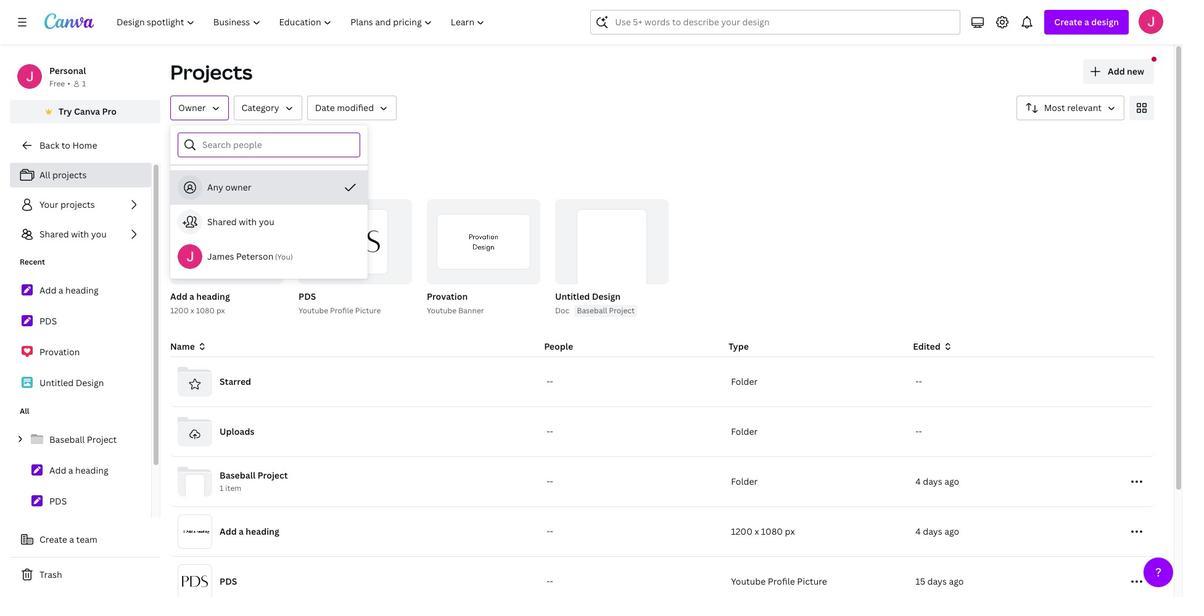 Task type: describe. For each thing, give the bounding box(es) containing it.
folders button
[[211, 130, 253, 154]]

you
[[278, 252, 291, 262]]

folder for starred
[[732, 376, 758, 388]]

all projects link
[[10, 163, 151, 188]]

personal
[[49, 65, 86, 77]]

doc
[[556, 306, 570, 316]]

peterson
[[236, 251, 274, 262]]

create a design
[[1055, 16, 1120, 28]]

back to home
[[40, 140, 97, 151]]

1 vertical spatial project
[[87, 434, 117, 446]]

trash link
[[10, 563, 160, 588]]

3 folder from the top
[[732, 476, 758, 488]]

shared with you link
[[10, 222, 151, 247]]

ago for picture
[[950, 576, 965, 588]]

add a heading 1200 x 1080 px
[[170, 291, 230, 316]]

1 horizontal spatial 1200
[[732, 526, 753, 538]]

Sort by button
[[1017, 96, 1125, 120]]

name button
[[170, 340, 207, 354]]

15
[[916, 576, 926, 588]]

1 horizontal spatial px
[[786, 526, 795, 538]]

back to home link
[[10, 133, 160, 158]]

4 for 1200 x 1080 px
[[916, 526, 921, 538]]

you for shared with you link at the left
[[91, 228, 107, 240]]

any owner button
[[170, 170, 368, 205]]

baseball inside button
[[577, 306, 608, 316]]

a down baseball project link
[[68, 465, 73, 477]]

1 horizontal spatial untitled design
[[556, 291, 621, 302]]

1 vertical spatial x
[[755, 526, 760, 538]]

add new button
[[1084, 59, 1155, 84]]

heading down shared with you link at the left
[[65, 285, 99, 296]]

projects for all projects
[[52, 169, 87, 181]]

1 vertical spatial picture
[[798, 576, 828, 588]]

try canva pro
[[59, 106, 117, 117]]

2 add a heading link from the top
[[10, 458, 151, 484]]

type
[[729, 341, 749, 352]]

provation button
[[427, 290, 468, 305]]

1 inside baseball project 1 item
[[220, 484, 224, 494]]

item
[[226, 484, 242, 494]]

people
[[545, 341, 574, 352]]

days for picture
[[928, 576, 948, 588]]

heading inside add a heading 1200 x 1080 px
[[196, 291, 230, 302]]

owner
[[226, 181, 252, 193]]

picture inside pds youtube profile picture
[[355, 306, 381, 316]]

x inside add a heading 1200 x 1080 px
[[191, 306, 194, 316]]

create for create a design
[[1055, 16, 1083, 28]]

4 for folder
[[916, 476, 921, 488]]

try
[[59, 106, 72, 117]]

1 pds link from the top
[[10, 309, 151, 335]]

days for 1080
[[924, 526, 943, 538]]

provation for provation youtube banner
[[427, 291, 468, 302]]

heading down baseball project link
[[75, 465, 108, 477]]

a inside dropdown button
[[1085, 16, 1090, 28]]

canva
[[74, 106, 100, 117]]

2 vertical spatial add a heading
[[220, 526, 279, 538]]

new
[[1128, 65, 1145, 77]]

2 horizontal spatial youtube
[[732, 576, 766, 588]]

modified
[[337, 102, 374, 114]]

4 days ago for folder
[[916, 476, 960, 488]]

project inside baseball project 1 item
[[258, 470, 288, 482]]

edited
[[914, 341, 941, 352]]

1080 inside add a heading 1200 x 1080 px
[[196, 306, 215, 316]]

a inside button
[[69, 534, 74, 546]]

free
[[49, 78, 65, 89]]

date
[[315, 102, 335, 114]]

any
[[207, 181, 223, 193]]

james
[[207, 251, 234, 262]]

list containing add a heading
[[10, 278, 151, 396]]

create a team button
[[10, 528, 160, 552]]

)
[[291, 252, 293, 262]]

1 vertical spatial baseball project
[[49, 434, 117, 446]]

your projects
[[40, 199, 95, 210]]

(
[[275, 252, 278, 262]]

to
[[61, 140, 70, 151]]

try canva pro button
[[10, 100, 160, 123]]

any owner
[[207, 181, 252, 193]]

0 horizontal spatial all
[[20, 406, 29, 417]]

a down item on the bottom
[[239, 526, 244, 538]]

all projects
[[40, 169, 87, 181]]

15 days ago
[[916, 576, 965, 588]]

projects for your projects
[[61, 199, 95, 210]]

1 horizontal spatial recent
[[170, 169, 222, 190]]

shared with you for shared with you link at the left
[[40, 228, 107, 240]]

pro
[[102, 106, 117, 117]]

folders
[[216, 136, 248, 148]]

list containing baseball project
[[10, 427, 151, 577]]

untitled design link
[[10, 370, 151, 396]]

Search search field
[[616, 10, 937, 34]]

create a team
[[40, 534, 97, 546]]

name
[[170, 341, 195, 352]]

profile inside pds youtube profile picture
[[330, 306, 354, 316]]

you for shared with you button at left
[[259, 216, 275, 228]]

Search people search field
[[202, 133, 352, 157]]

•
[[67, 78, 70, 89]]



Task type: vqa. For each thing, say whether or not it's contained in the screenshot.
leftmost Project
yes



Task type: locate. For each thing, give the bounding box(es) containing it.
all button
[[170, 130, 191, 154]]

1 horizontal spatial x
[[755, 526, 760, 538]]

0 vertical spatial create
[[1055, 16, 1083, 28]]

provation up the "banner" at the bottom left
[[427, 291, 468, 302]]

project inside button
[[609, 306, 635, 316]]

1 horizontal spatial baseball project
[[577, 306, 635, 316]]

with for shared with you link at the left
[[71, 228, 89, 240]]

design inside button
[[592, 291, 621, 302]]

a inside add a heading 1200 x 1080 px
[[190, 291, 194, 302]]

design inside 'link'
[[76, 377, 104, 389]]

trash
[[40, 569, 62, 581]]

0 vertical spatial list
[[10, 163, 151, 247]]

projects
[[170, 59, 253, 85]]

x up youtube profile picture
[[755, 526, 760, 538]]

owner
[[178, 102, 206, 114]]

1 vertical spatial folder
[[732, 426, 758, 438]]

relevant
[[1068, 102, 1102, 114]]

add new
[[1109, 65, 1145, 77]]

1 vertical spatial 1200
[[732, 526, 753, 538]]

1 add a heading link from the top
[[10, 278, 151, 304]]

category
[[242, 102, 279, 114]]

add a heading for first add a heading "link" from the top of the page
[[40, 285, 99, 296]]

1 vertical spatial add a heading link
[[10, 458, 151, 484]]

2 4 days ago from the top
[[916, 526, 960, 538]]

design
[[1092, 16, 1120, 28]]

1080 up youtube profile picture
[[762, 526, 783, 538]]

any owner option
[[170, 170, 368, 205]]

list box
[[170, 170, 368, 274]]

1 list from the top
[[10, 163, 151, 247]]

0 horizontal spatial profile
[[330, 306, 354, 316]]

untitled
[[556, 291, 590, 302], [40, 377, 74, 389]]

2 vertical spatial ago
[[950, 576, 965, 588]]

0 vertical spatial 4
[[916, 476, 921, 488]]

2 folder from the top
[[732, 426, 758, 438]]

1 horizontal spatial all
[[40, 169, 50, 181]]

create left design
[[1055, 16, 1083, 28]]

free •
[[49, 78, 70, 89]]

1080
[[196, 306, 215, 316], [762, 526, 783, 538]]

0 vertical spatial with
[[239, 216, 257, 228]]

0 vertical spatial shared
[[207, 216, 237, 228]]

baseball project down "untitled design" 'link'
[[49, 434, 117, 446]]

james peterson ( you )
[[207, 251, 293, 262]]

profile
[[330, 306, 354, 316], [768, 576, 796, 588]]

2 vertical spatial list
[[10, 427, 151, 577]]

1 horizontal spatial profile
[[768, 576, 796, 588]]

0 vertical spatial untitled
[[556, 291, 590, 302]]

provation inside provation youtube banner
[[427, 291, 468, 302]]

all
[[175, 136, 186, 148], [40, 169, 50, 181], [20, 406, 29, 417]]

0 horizontal spatial youtube
[[299, 306, 329, 316]]

pds link up team
[[10, 489, 151, 515]]

1 horizontal spatial shared
[[207, 216, 237, 228]]

0 vertical spatial design
[[592, 291, 621, 302]]

1 vertical spatial recent
[[20, 257, 45, 267]]

0 vertical spatial ago
[[945, 476, 960, 488]]

0 vertical spatial 4 days ago
[[916, 476, 960, 488]]

baseball project inside button
[[577, 306, 635, 316]]

1 vertical spatial 4
[[916, 526, 921, 538]]

youtube down 1200 x 1080 px
[[732, 576, 766, 588]]

0 vertical spatial profile
[[330, 306, 354, 316]]

4
[[916, 476, 921, 488], [916, 526, 921, 538]]

1 vertical spatial 1080
[[762, 526, 783, 538]]

a down shared with you link at the left
[[59, 285, 63, 296]]

0 horizontal spatial you
[[91, 228, 107, 240]]

team
[[76, 534, 97, 546]]

1 vertical spatial pds link
[[10, 489, 151, 515]]

provation for provation
[[40, 346, 80, 358]]

james peterson image
[[1140, 9, 1164, 34]]

1 horizontal spatial you
[[259, 216, 275, 228]]

1 4 from the top
[[916, 476, 921, 488]]

add a heading button
[[170, 290, 230, 305]]

baseball project 1 item
[[220, 470, 288, 494]]

shared
[[207, 216, 237, 228], [40, 228, 69, 240]]

0 vertical spatial recent
[[170, 169, 222, 190]]

1 vertical spatial 4 days ago
[[916, 526, 960, 538]]

add a heading link down shared with you link at the left
[[10, 278, 151, 304]]

home
[[72, 140, 97, 151]]

provation link
[[10, 340, 151, 365]]

designs button
[[272, 130, 315, 154]]

add a heading down baseball project link
[[49, 465, 108, 477]]

list box containing any owner
[[170, 170, 368, 274]]

0 vertical spatial 1080
[[196, 306, 215, 316]]

1 horizontal spatial untitled
[[556, 291, 590, 302]]

add inside dropdown button
[[1109, 65, 1126, 77]]

pds
[[299, 291, 316, 302], [40, 315, 57, 327], [49, 496, 67, 507], [220, 576, 237, 588]]

4 days ago
[[916, 476, 960, 488], [916, 526, 960, 538]]

1 horizontal spatial 1080
[[762, 526, 783, 538]]

baseball project link
[[10, 427, 151, 453]]

0 horizontal spatial project
[[87, 434, 117, 446]]

px inside add a heading 1200 x 1080 px
[[217, 306, 225, 316]]

designs
[[277, 136, 310, 148]]

shared up james
[[207, 216, 237, 228]]

youtube profile picture
[[732, 576, 828, 588]]

0 horizontal spatial shared with you
[[40, 228, 107, 240]]

a left design
[[1085, 16, 1090, 28]]

0 horizontal spatial create
[[40, 534, 67, 546]]

0 horizontal spatial picture
[[355, 306, 381, 316]]

your
[[40, 199, 58, 210]]

untitled up doc
[[556, 291, 590, 302]]

create left team
[[40, 534, 67, 546]]

most
[[1045, 102, 1066, 114]]

youtube down pds button
[[299, 306, 329, 316]]

baseball
[[577, 306, 608, 316], [49, 434, 85, 446], [220, 470, 256, 482]]

add a heading down shared with you link at the left
[[40, 285, 99, 296]]

0 vertical spatial x
[[191, 306, 194, 316]]

youtube down provation button at the left
[[427, 306, 457, 316]]

0 horizontal spatial x
[[191, 306, 194, 316]]

untitled design
[[556, 291, 621, 302], [40, 377, 104, 389]]

folder for uploads
[[732, 426, 758, 438]]

0 horizontal spatial 1080
[[196, 306, 215, 316]]

baseball up item on the bottom
[[220, 470, 256, 482]]

your projects link
[[10, 193, 151, 217]]

all inside button
[[175, 136, 186, 148]]

shared with you button
[[170, 205, 368, 240]]

1 right •
[[82, 78, 86, 89]]

1 4 days ago from the top
[[916, 476, 960, 488]]

youtube for pds
[[299, 306, 329, 316]]

list containing all projects
[[10, 163, 151, 247]]

top level navigation element
[[109, 10, 496, 35]]

shared with you down owner
[[207, 216, 275, 228]]

0 horizontal spatial baseball project
[[49, 434, 117, 446]]

youtube for provation
[[427, 306, 457, 316]]

2 vertical spatial days
[[928, 576, 948, 588]]

shared with you option
[[170, 205, 368, 240]]

0 horizontal spatial 1
[[82, 78, 86, 89]]

0 horizontal spatial with
[[71, 228, 89, 240]]

you
[[259, 216, 275, 228], [91, 228, 107, 240]]

provation youtube banner
[[427, 291, 484, 316]]

create for create a team
[[40, 534, 67, 546]]

shared for shared with you link at the left
[[40, 228, 69, 240]]

add inside add a heading 1200 x 1080 px
[[170, 291, 187, 302]]

with inside shared with you link
[[71, 228, 89, 240]]

you down any owner option
[[259, 216, 275, 228]]

folder
[[732, 376, 758, 388], [732, 426, 758, 438], [732, 476, 758, 488]]

baseball down untitled design button
[[577, 306, 608, 316]]

recent
[[170, 169, 222, 190], [20, 257, 45, 267]]

shared down your
[[40, 228, 69, 240]]

date modified
[[315, 102, 374, 114]]

shared with you inside 'list'
[[40, 228, 107, 240]]

design up baseball project button
[[592, 291, 621, 302]]

1 horizontal spatial provation
[[427, 291, 468, 302]]

edited button
[[914, 340, 1088, 354]]

shared with you inside button
[[207, 216, 275, 228]]

0 vertical spatial picture
[[355, 306, 381, 316]]

provation inside 'list'
[[40, 346, 80, 358]]

0 vertical spatial days
[[924, 476, 943, 488]]

1 vertical spatial all
[[40, 169, 50, 181]]

0 vertical spatial pds link
[[10, 309, 151, 335]]

1 vertical spatial list
[[10, 278, 151, 396]]

days
[[924, 476, 943, 488], [924, 526, 943, 538], [928, 576, 948, 588]]

1 horizontal spatial picture
[[798, 576, 828, 588]]

uploads
[[220, 426, 255, 438]]

0 horizontal spatial shared
[[40, 228, 69, 240]]

a
[[1085, 16, 1090, 28], [59, 285, 63, 296], [190, 291, 194, 302], [68, 465, 73, 477], [239, 526, 244, 538], [69, 534, 74, 546]]

1 vertical spatial px
[[786, 526, 795, 538]]

0 vertical spatial 1200
[[170, 306, 189, 316]]

1 horizontal spatial project
[[258, 470, 288, 482]]

0 horizontal spatial design
[[76, 377, 104, 389]]

0 vertical spatial px
[[217, 306, 225, 316]]

design down provation link
[[76, 377, 104, 389]]

projects inside all projects link
[[52, 169, 87, 181]]

0 vertical spatial provation
[[427, 291, 468, 302]]

add a heading link
[[10, 278, 151, 304], [10, 458, 151, 484]]

with up james peterson ( you )
[[239, 216, 257, 228]]

projects right your
[[61, 199, 95, 210]]

1 horizontal spatial with
[[239, 216, 257, 228]]

pds button
[[299, 290, 316, 305]]

0 vertical spatial baseball project
[[577, 306, 635, 316]]

0 vertical spatial add a heading link
[[10, 278, 151, 304]]

0 horizontal spatial baseball
[[49, 434, 85, 446]]

heading down baseball project 1 item
[[246, 526, 279, 538]]

with down your projects link
[[71, 228, 89, 240]]

shared for shared with you button at left
[[207, 216, 237, 228]]

shared with you for shared with you button at left
[[207, 216, 275, 228]]

Category button
[[234, 96, 302, 120]]

youtube inside pds youtube profile picture
[[299, 306, 329, 316]]

1200 inside add a heading 1200 x 1080 px
[[170, 306, 189, 316]]

0 vertical spatial project
[[609, 306, 635, 316]]

baseball project down untitled design button
[[577, 306, 635, 316]]

add
[[1109, 65, 1126, 77], [40, 285, 56, 296], [170, 291, 187, 302], [49, 465, 66, 477], [220, 526, 237, 538]]

untitled design button
[[556, 290, 621, 305]]

2 vertical spatial all
[[20, 406, 29, 417]]

banner
[[459, 306, 484, 316]]

0 vertical spatial projects
[[52, 169, 87, 181]]

2 pds link from the top
[[10, 489, 151, 515]]

projects
[[52, 169, 87, 181], [61, 199, 95, 210]]

1 horizontal spatial shared with you
[[207, 216, 275, 228]]

1 vertical spatial ago
[[945, 526, 960, 538]]

0 horizontal spatial untitled
[[40, 377, 74, 389]]

1 vertical spatial add a heading
[[49, 465, 108, 477]]

create inside button
[[40, 534, 67, 546]]

provation up "untitled design" 'link'
[[40, 346, 80, 358]]

-
[[547, 376, 550, 388], [550, 376, 554, 388], [916, 376, 919, 388], [919, 376, 923, 388], [547, 426, 550, 438], [550, 426, 554, 438], [916, 426, 919, 438], [919, 426, 923, 438], [547, 476, 550, 488], [550, 476, 554, 488], [547, 526, 550, 538], [550, 526, 554, 538], [547, 576, 550, 588], [550, 576, 554, 588]]

project
[[609, 306, 635, 316], [87, 434, 117, 446], [258, 470, 288, 482]]

2 list from the top
[[10, 278, 151, 396]]

0 horizontal spatial px
[[217, 306, 225, 316]]

1 vertical spatial provation
[[40, 346, 80, 358]]

untitled design down provation link
[[40, 377, 104, 389]]

a up name button
[[190, 291, 194, 302]]

design
[[592, 291, 621, 302], [76, 377, 104, 389]]

create
[[1055, 16, 1083, 28], [40, 534, 67, 546]]

projects inside your projects link
[[61, 199, 95, 210]]

recent down all button
[[170, 169, 222, 190]]

with inside shared with you button
[[239, 216, 257, 228]]

a left team
[[69, 534, 74, 546]]

shared with you
[[207, 216, 275, 228], [40, 228, 107, 240]]

untitled down provation link
[[40, 377, 74, 389]]

untitled design up baseball project button
[[556, 291, 621, 302]]

with
[[239, 216, 257, 228], [71, 228, 89, 240]]

1 horizontal spatial youtube
[[427, 306, 457, 316]]

provation
[[427, 291, 468, 302], [40, 346, 80, 358]]

heading down james
[[196, 291, 230, 302]]

create inside dropdown button
[[1055, 16, 1083, 28]]

1 vertical spatial shared with you
[[40, 228, 107, 240]]

baseball down "untitled design" 'link'
[[49, 434, 85, 446]]

recent down shared with you link at the left
[[20, 257, 45, 267]]

untitled inside 'link'
[[40, 377, 74, 389]]

add a heading for 2nd add a heading "link"
[[49, 465, 108, 477]]

0 vertical spatial untitled design
[[556, 291, 621, 302]]

most relevant
[[1045, 102, 1102, 114]]

3 list from the top
[[10, 427, 151, 577]]

picture
[[355, 306, 381, 316], [798, 576, 828, 588]]

1080 down add a heading button
[[196, 306, 215, 316]]

back
[[40, 140, 59, 151]]

create a design button
[[1045, 10, 1130, 35]]

starred
[[220, 376, 251, 388]]

px down add a heading button
[[217, 306, 225, 316]]

1 vertical spatial shared
[[40, 228, 69, 240]]

1 vertical spatial design
[[76, 377, 104, 389]]

baseball project
[[577, 306, 635, 316], [49, 434, 117, 446]]

untitled inside button
[[556, 291, 590, 302]]

baseball inside 'list'
[[49, 434, 85, 446]]

0 horizontal spatial untitled design
[[40, 377, 104, 389]]

None search field
[[591, 10, 961, 35]]

1 left item on the bottom
[[220, 484, 224, 494]]

0 vertical spatial all
[[175, 136, 186, 148]]

list
[[10, 163, 151, 247], [10, 278, 151, 396], [10, 427, 151, 577]]

baseball project button
[[575, 305, 638, 317]]

1 vertical spatial with
[[71, 228, 89, 240]]

1 horizontal spatial create
[[1055, 16, 1083, 28]]

youtube inside provation youtube banner
[[427, 306, 457, 316]]

1 vertical spatial profile
[[768, 576, 796, 588]]

2 horizontal spatial baseball
[[577, 306, 608, 316]]

0 vertical spatial you
[[259, 216, 275, 228]]

0 vertical spatial folder
[[732, 376, 758, 388]]

Date modified button
[[307, 96, 397, 120]]

add a heading down item on the bottom
[[220, 526, 279, 538]]

px
[[217, 306, 225, 316], [786, 526, 795, 538]]

baseball inside baseball project 1 item
[[220, 470, 256, 482]]

all for all button
[[175, 136, 186, 148]]

shared with you down your projects
[[40, 228, 107, 240]]

with for shared with you button at left
[[239, 216, 257, 228]]

all inside 'list'
[[40, 169, 50, 181]]

add a heading
[[40, 285, 99, 296], [49, 465, 108, 477], [220, 526, 279, 538]]

pds inside pds youtube profile picture
[[299, 291, 316, 302]]

x down add a heading button
[[191, 306, 194, 316]]

1 horizontal spatial baseball
[[220, 470, 256, 482]]

1 folder from the top
[[732, 376, 758, 388]]

1 vertical spatial projects
[[61, 199, 95, 210]]

add a heading link down baseball project link
[[10, 458, 151, 484]]

Owner button
[[170, 96, 229, 120]]

you inside button
[[259, 216, 275, 228]]

1 horizontal spatial 1
[[220, 484, 224, 494]]

4 days ago for 1200 x 1080 px
[[916, 526, 960, 538]]

2 4 from the top
[[916, 526, 921, 538]]

1 vertical spatial you
[[91, 228, 107, 240]]

1 vertical spatial untitled design
[[40, 377, 104, 389]]

james peterson option
[[170, 240, 368, 274]]

all for all projects
[[40, 169, 50, 181]]

px up youtube profile picture
[[786, 526, 795, 538]]

pds youtube profile picture
[[299, 291, 381, 316]]

projects down back to home
[[52, 169, 87, 181]]

ago for 1080
[[945, 526, 960, 538]]

1 vertical spatial create
[[40, 534, 67, 546]]

pds link up provation link
[[10, 309, 151, 335]]

2 vertical spatial folder
[[732, 476, 758, 488]]

untitled design inside 'link'
[[40, 377, 104, 389]]

0 vertical spatial add a heading
[[40, 285, 99, 296]]

shared inside button
[[207, 216, 237, 228]]

you down your projects link
[[91, 228, 107, 240]]

2 horizontal spatial all
[[175, 136, 186, 148]]

1200 x 1080 px
[[732, 526, 795, 538]]



